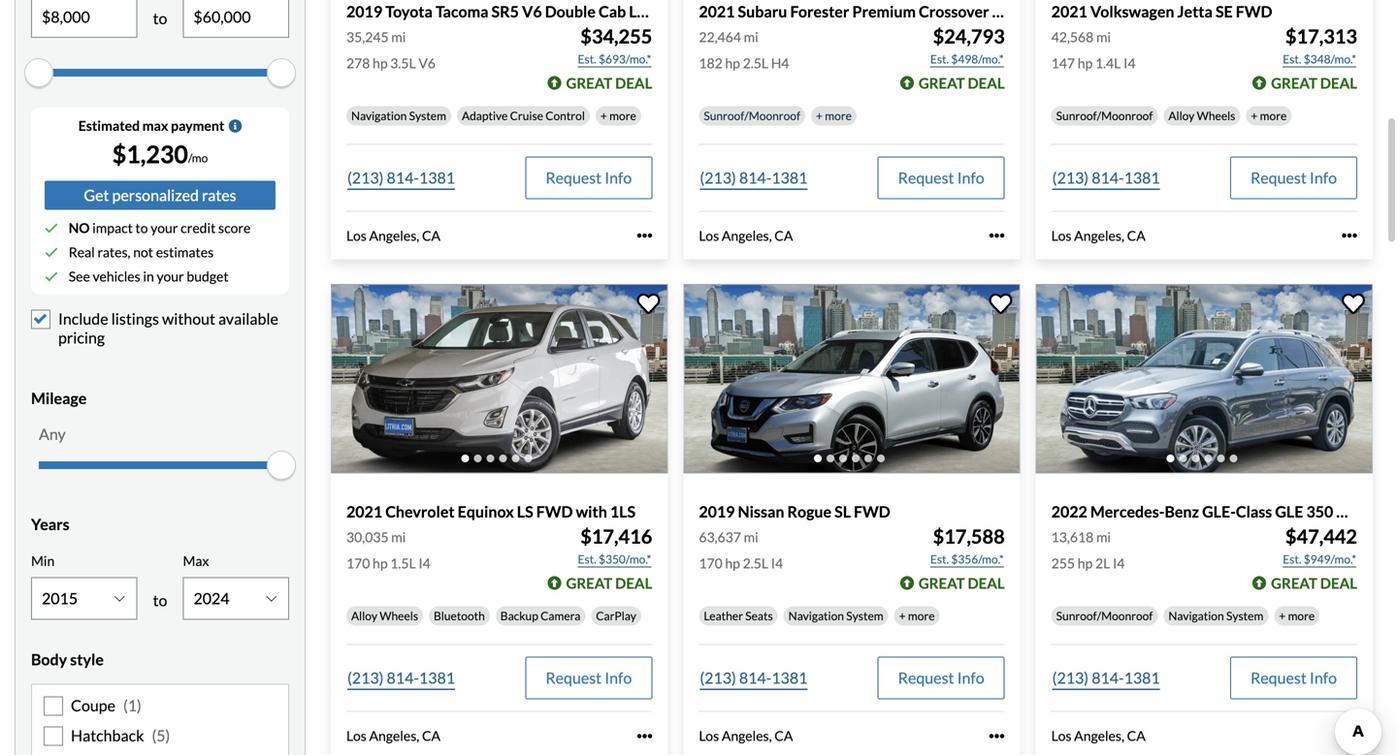 Task type: locate. For each thing, give the bounding box(es) containing it.
2 horizontal spatial navigation
[[1169, 609, 1224, 624]]

1.5l
[[390, 556, 416, 572]]

navigation system for $17,588
[[789, 609, 884, 624]]

est. for $17,313
[[1283, 52, 1302, 66]]

great down est. $350/mo.* button
[[566, 575, 612, 592]]

2 ellipsis h image from the left
[[1342, 228, 1357, 244]]

est. inside $17,416 est. $350/mo.*
[[578, 553, 596, 567]]

hp for $34,255
[[373, 55, 388, 71]]

i4 right 2l
[[1113, 556, 1125, 572]]

1 horizontal spatial system
[[846, 609, 884, 624]]

0 vertical spatial wheels
[[1197, 109, 1236, 123]]

2 next image image from the left
[[989, 364, 1009, 395]]

0 horizontal spatial system
[[409, 109, 446, 123]]

est. down $17,588
[[930, 553, 949, 567]]

2.5l left h4
[[743, 55, 769, 71]]

1 vertical spatial 2019
[[699, 503, 735, 521]]

great deal for $47,442
[[1271, 575, 1357, 592]]

i4 down the nissan
[[771, 556, 783, 572]]

2021 volkswagen jetta se fwd
[[1052, 2, 1273, 21]]

style
[[70, 650, 104, 669]]

2 horizontal spatial 2021
[[1052, 2, 1088, 21]]

0 vertical spatial your
[[151, 220, 178, 236]]

2 horizontal spatial fwd
[[1236, 2, 1273, 21]]

hp inside 35,245 mi 278 hp 3.5l v6
[[373, 55, 388, 71]]

your up estimates
[[151, 220, 178, 236]]

hp inside 13,618 mi 255 hp 2l i4
[[1078, 556, 1093, 572]]

awd
[[992, 2, 1030, 21]]

hp right 278
[[373, 55, 388, 71]]

(213) 814-1381 button for $24,793
[[699, 157, 809, 199]]

great deal for $17,313
[[1271, 74, 1357, 92]]

170 inside 63,637 mi 170 hp 2.5l i4
[[699, 556, 723, 572]]

est.
[[578, 52, 596, 66], [930, 52, 949, 66], [1283, 52, 1302, 66], [578, 553, 596, 567], [930, 553, 949, 567], [1283, 553, 1302, 567]]

request info button for $17,313
[[1230, 157, 1357, 199]]

1 horizontal spatial navigation system
[[789, 609, 884, 624]]

1 horizontal spatial next image image
[[989, 364, 1009, 395]]

$949/mo.*
[[1304, 553, 1357, 567]]

(213)
[[347, 168, 384, 187], [700, 168, 736, 187], [1052, 168, 1089, 187], [347, 669, 384, 688], [700, 669, 736, 688], [1052, 669, 1089, 688]]

2019 up 63,637
[[699, 503, 735, 521]]

2021 up '30,035'
[[346, 503, 382, 521]]

i4 right 1.5l
[[419, 556, 431, 572]]

angeles, for $17,588
[[722, 728, 772, 745]]

hp right 147
[[1078, 55, 1093, 71]]

1 horizontal spatial 170
[[699, 556, 723, 572]]

1 horizontal spatial previous image image
[[695, 364, 714, 395]]

deal down $350/mo.*
[[615, 575, 652, 592]]

v6 inside 35,245 mi 278 hp 3.5l v6
[[419, 55, 436, 71]]

check image up check image
[[45, 222, 58, 235]]

est. inside $34,255 est. $693/mo.*
[[578, 52, 596, 66]]

control
[[546, 109, 585, 123]]

est. inside $24,793 est. $498/mo.*
[[930, 52, 949, 66]]

2 2.5l from the top
[[743, 556, 769, 572]]

(213) for $17,588
[[700, 669, 736, 688]]

mi for $17,588
[[744, 529, 758, 546]]

great deal down est. $350/mo.* button
[[566, 575, 652, 592]]

more for $17,313
[[1260, 109, 1287, 123]]

i4 inside 30,035 mi 170 hp 1.5l i4
[[419, 556, 431, 572]]

alloy wheels
[[1169, 109, 1236, 123], [351, 609, 418, 624]]

0 horizontal spatial v6
[[419, 55, 436, 71]]

i4 for $17,588
[[771, 556, 783, 572]]

+ for $17,313
[[1251, 109, 1258, 123]]

los angeles, ca for $47,442
[[1052, 728, 1146, 745]]

max
[[142, 118, 168, 134]]

deal for $17,313
[[1320, 74, 1357, 92]]

mi up 2l
[[1096, 529, 1111, 546]]

mi up 1.4l
[[1096, 29, 1111, 45]]

1 vertical spatial 2.5l
[[743, 556, 769, 572]]

1 horizontal spatial navigation
[[789, 609, 844, 624]]

est. for $17,416
[[578, 553, 596, 567]]

1 horizontal spatial wheels
[[1197, 109, 1236, 123]]

los for $34,255
[[346, 228, 367, 244]]

1 horizontal spatial fwd
[[854, 503, 891, 521]]

great deal down "est. $348/mo.*" button
[[1271, 74, 1357, 92]]

$1,230 /mo
[[112, 140, 208, 169]]

0 vertical spatial 2.5l
[[743, 55, 769, 71]]

+ more for $17,313
[[1251, 109, 1287, 123]]

mi inside 35,245 mi 278 hp 3.5l v6
[[391, 29, 406, 45]]

mi for $47,442
[[1096, 529, 1111, 546]]

mi inside 30,035 mi 170 hp 1.5l i4
[[391, 529, 406, 546]]

los for $17,313
[[1052, 228, 1072, 244]]

ellipsis h image for $17,416
[[637, 729, 652, 745]]

est. inside $47,442 est. $949/mo.*
[[1283, 553, 1302, 567]]

1 horizontal spatial ellipsis h image
[[1342, 228, 1357, 244]]

814- for $47,442
[[1092, 669, 1124, 688]]

$693/mo.*
[[599, 52, 651, 66]]

mi down the nissan
[[744, 529, 758, 546]]

13,618
[[1052, 529, 1094, 546]]

2.5l inside 22,464 mi 182 hp 2.5l h4
[[743, 55, 769, 71]]

0 horizontal spatial 2019
[[346, 2, 382, 21]]

request info button
[[525, 157, 652, 199], [878, 157, 1005, 199], [1230, 157, 1357, 199], [525, 658, 652, 700], [878, 658, 1005, 700], [1230, 658, 1357, 700]]

0 vertical spatial 2019
[[346, 2, 382, 21]]

2 horizontal spatial navigation system
[[1169, 609, 1264, 624]]

est. down $47,442
[[1283, 553, 1302, 567]]

rates,
[[97, 244, 131, 261]]

i4 inside 63,637 mi 170 hp 2.5l i4
[[771, 556, 783, 572]]

hp left 2l
[[1078, 556, 1093, 572]]

0 vertical spatial alloy
[[1169, 109, 1195, 123]]

bluetooth
[[434, 609, 485, 624]]

ellipsis h image for $34,255
[[637, 228, 652, 244]]

est. for $17,588
[[930, 553, 949, 567]]

navigation system
[[351, 109, 446, 123], [789, 609, 884, 624], [1169, 609, 1264, 624]]

sunroof/moonroof for $24,793
[[704, 109, 801, 123]]

0 horizontal spatial ellipsis h image
[[989, 228, 1005, 244]]

hp inside 63,637 mi 170 hp 2.5l i4
[[725, 556, 740, 572]]

fwd right the 'se'
[[1236, 2, 1273, 21]]

350
[[1306, 503, 1333, 521]]

ca for $47,442
[[1127, 728, 1146, 745]]

score
[[218, 220, 251, 236]]

gle-
[[1202, 503, 1236, 521]]

est. down $17,313
[[1283, 52, 1302, 66]]

great deal down est. $949/mo.* button
[[1271, 575, 1357, 592]]

your
[[151, 220, 178, 236], [157, 268, 184, 285]]

cruise
[[510, 109, 543, 123]]

est. for $24,793
[[930, 52, 949, 66]]

equinox
[[458, 503, 514, 521]]

great
[[566, 74, 612, 92], [919, 74, 965, 92], [1271, 74, 1318, 92], [566, 575, 612, 592], [919, 575, 965, 592], [1271, 575, 1318, 592]]

fwd right sl
[[854, 503, 891, 521]]

$17,588
[[933, 526, 1005, 549]]

los angeles, ca for $24,793
[[699, 228, 793, 244]]

+ more for $17,588
[[899, 609, 935, 624]]

great deal down est. $693/mo.* button
[[566, 74, 652, 92]]

(213) for $17,416
[[347, 669, 384, 688]]

premium
[[852, 2, 916, 21]]

147
[[1052, 55, 1075, 71]]

est. inside $17,313 est. $348/mo.*
[[1283, 52, 1302, 66]]

hp inside 30,035 mi 170 hp 1.5l i4
[[373, 556, 388, 572]]

ellipsis h image
[[637, 228, 652, 244], [637, 729, 652, 745], [989, 729, 1005, 745], [1342, 729, 1357, 745]]

1 horizontal spatial alloy wheels
[[1169, 109, 1236, 123]]

info for $17,416
[[605, 669, 632, 688]]

great deal for $24,793
[[919, 74, 1005, 92]]

2019 up 35,245
[[346, 2, 382, 21]]

1 170 from the left
[[346, 556, 370, 572]]

2 horizontal spatial system
[[1226, 609, 1264, 624]]

to
[[153, 9, 167, 28], [135, 220, 148, 236], [153, 591, 167, 610]]

hp inside 22,464 mi 182 hp 2.5l h4
[[725, 55, 740, 71]]

deal for $17,588
[[968, 575, 1005, 592]]

0 horizontal spatial alloy
[[351, 609, 377, 624]]

1381 for $24,793
[[772, 168, 808, 187]]

2021 up 42,568
[[1052, 2, 1088, 21]]

sunroof/moonroof down 1.4l
[[1056, 109, 1153, 123]]

great deal down est. $356/mo.* button
[[919, 575, 1005, 592]]

1 horizontal spatial 2019
[[699, 503, 735, 521]]

impact
[[92, 220, 133, 236]]

3 next image image from the left
[[1342, 364, 1361, 395]]

i4 inside 13,618 mi 255 hp 2l i4
[[1113, 556, 1125, 572]]

(213) 814-1381 button for $34,255
[[346, 157, 456, 199]]

est. inside $17,588 est. $356/mo.*
[[930, 553, 949, 567]]

i4
[[1124, 55, 1136, 71], [419, 556, 431, 572], [771, 556, 783, 572], [1113, 556, 1125, 572]]

(213) 814-1381
[[347, 168, 455, 187], [700, 168, 808, 187], [1052, 168, 1160, 187], [347, 669, 455, 688], [700, 669, 808, 688], [1052, 669, 1160, 688]]

est. down $24,793 at the top right
[[930, 52, 949, 66]]

i4 inside 42,568 mi 147 hp 1.4l i4
[[1124, 55, 1136, 71]]

los angeles, ca for $17,588
[[699, 728, 793, 745]]

2 170 from the left
[[699, 556, 723, 572]]

class
[[1236, 503, 1272, 521]]

hp left 1.5l
[[373, 556, 388, 572]]

0 horizontal spatial navigation
[[351, 109, 407, 123]]

hp right 182
[[725, 55, 740, 71]]

mi inside 13,618 mi 255 hp 2l i4
[[1096, 529, 1111, 546]]

payment
[[171, 118, 224, 134]]

deal for $34,255
[[615, 74, 652, 92]]

max
[[183, 553, 209, 570]]

angeles, for $17,313
[[1074, 228, 1125, 244]]

to up real rates, not estimates
[[135, 220, 148, 236]]

vehicles
[[93, 268, 140, 285]]

deal down $498/mo.*
[[968, 74, 1005, 92]]

info for $17,588
[[957, 669, 985, 688]]

814- for $17,313
[[1092, 168, 1124, 187]]

2.5l down the nissan
[[743, 556, 769, 572]]

2 previous image image from the left
[[695, 364, 714, 395]]

$356/mo.*
[[951, 553, 1004, 567]]

1381 for $17,588
[[772, 669, 808, 688]]

crossover
[[919, 2, 989, 21]]

2022
[[1052, 503, 1088, 521]]

i4 right 1.4l
[[1124, 55, 1136, 71]]

great deal
[[566, 74, 652, 92], [919, 74, 1005, 92], [1271, 74, 1357, 92], [566, 575, 652, 592], [919, 575, 1005, 592], [1271, 575, 1357, 592]]

deal for $24,793
[[968, 74, 1005, 92]]

mi up 1.5l
[[391, 529, 406, 546]]

(213) 814-1381 for $34,255
[[347, 168, 455, 187]]

2 vertical spatial to
[[153, 591, 167, 610]]

1 horizontal spatial v6
[[522, 2, 542, 21]]

request info for $17,313
[[1251, 168, 1337, 187]]

278
[[346, 55, 370, 71]]

more
[[610, 109, 636, 123], [825, 109, 852, 123], [1260, 109, 1287, 123], [908, 609, 935, 624], [1288, 609, 1315, 624]]

personalized
[[112, 186, 199, 205]]

0 horizontal spatial 2021
[[346, 503, 382, 521]]

your right in at the left top of the page
[[157, 268, 184, 285]]

info for $24,793
[[957, 168, 985, 187]]

0 horizontal spatial previous image image
[[343, 364, 362, 395]]

great deal down est. $498/mo.* button
[[919, 74, 1005, 92]]

63,637
[[699, 529, 741, 546]]

se
[[1216, 2, 1233, 21]]

2 horizontal spatial previous image image
[[1048, 364, 1067, 395]]

sunroof/moonroof
[[704, 109, 801, 123], [1056, 109, 1153, 123], [1056, 609, 1153, 624]]

2021
[[699, 2, 735, 21], [1052, 2, 1088, 21], [346, 503, 382, 521]]

years
[[31, 515, 70, 534]]

get personalized rates button
[[45, 181, 276, 210]]

2019 for $34,255
[[346, 2, 382, 21]]

170 down 63,637
[[699, 556, 723, 572]]

coupe
[[71, 697, 115, 715]]

deal down $693/mo.*
[[615, 74, 652, 92]]

$47,442 est. $949/mo.*
[[1283, 526, 1357, 567]]

+ more
[[601, 109, 636, 123], [816, 109, 852, 123], [1251, 109, 1287, 123], [899, 609, 935, 624], [1279, 609, 1315, 624]]

30,035
[[346, 529, 389, 546]]

0 vertical spatial check image
[[45, 222, 58, 235]]

est. down $34,255
[[578, 52, 596, 66]]

ca
[[422, 228, 441, 244], [775, 228, 793, 244], [1127, 228, 1146, 244], [422, 728, 441, 745], [775, 728, 793, 745], [1127, 728, 1146, 745]]

ca for $17,416
[[422, 728, 441, 745]]

estimated max payment
[[78, 118, 224, 134]]

hp down 63,637
[[725, 556, 740, 572]]

3 previous image image from the left
[[1048, 364, 1067, 395]]

ellipsis h image for $17,313
[[1342, 228, 1357, 244]]

0 vertical spatial v6
[[522, 2, 542, 21]]

rates
[[202, 186, 236, 205]]

fwd right ls
[[536, 503, 573, 521]]

1 next image image from the left
[[637, 364, 656, 395]]

double
[[545, 2, 596, 21]]

in
[[143, 268, 154, 285]]

mi for $24,793
[[744, 29, 758, 45]]

est. down "$17,416" in the left bottom of the page
[[578, 553, 596, 567]]

system for $17,588
[[846, 609, 884, 624]]

1 vertical spatial v6
[[419, 55, 436, 71]]

1 previous image image from the left
[[343, 364, 362, 395]]

more for $17,588
[[908, 609, 935, 624]]

hp for $17,416
[[373, 556, 388, 572]]

0 horizontal spatial 170
[[346, 556, 370, 572]]

min
[[31, 553, 55, 570]]

sunroof/moonroof down h4
[[704, 109, 801, 123]]

1 ellipsis h image from the left
[[989, 228, 1005, 244]]

0 vertical spatial alloy wheels
[[1169, 109, 1236, 123]]

check image
[[45, 222, 58, 235], [45, 270, 58, 284]]

1381 for $17,313
[[1124, 168, 1160, 187]]

$498/mo.*
[[951, 52, 1004, 66]]

tacoma
[[436, 2, 489, 21]]

wheels
[[1197, 109, 1236, 123], [380, 609, 418, 624]]

great down est. $949/mo.* button
[[1271, 575, 1318, 592]]

crossove
[[1336, 503, 1397, 521]]

mi inside 63,637 mi 170 hp 2.5l i4
[[744, 529, 758, 546]]

hp inside 42,568 mi 147 hp 1.4l i4
[[1078, 55, 1093, 71]]

2.5l for $24,793
[[743, 55, 769, 71]]

v6 right sr5
[[522, 2, 542, 21]]

to up body style dropdown button
[[153, 591, 167, 610]]

great down est. $693/mo.* button
[[566, 74, 612, 92]]

deal down $949/mo.*
[[1320, 575, 1357, 592]]

2019
[[346, 2, 382, 21], [699, 503, 735, 521]]

(213) 814-1381 for $17,416
[[347, 669, 455, 688]]

ellipsis h image for $24,793
[[989, 228, 1005, 244]]

request info for $47,442
[[1251, 669, 1337, 688]]

0 horizontal spatial fwd
[[536, 503, 573, 521]]

170 down '30,035'
[[346, 556, 370, 572]]

0 horizontal spatial alloy wheels
[[351, 609, 418, 624]]

deal down '$348/mo.*'
[[1320, 74, 1357, 92]]

0 horizontal spatial wheels
[[380, 609, 418, 624]]

adaptive cruise control
[[462, 109, 585, 123]]

info for $34,255
[[605, 168, 632, 187]]

1 vertical spatial your
[[157, 268, 184, 285]]

great down est. $498/mo.* button
[[919, 74, 965, 92]]

request info for $17,588
[[898, 669, 985, 688]]

0 horizontal spatial next image image
[[637, 364, 656, 395]]

sunroof/moonroof down 2l
[[1056, 609, 1153, 624]]

2021 for $17,416
[[346, 503, 382, 521]]

2 horizontal spatial next image image
[[1342, 364, 1361, 395]]

(1)
[[123, 697, 142, 715]]

(213) for $34,255
[[347, 168, 384, 187]]

great down est. $356/mo.* button
[[919, 575, 965, 592]]

2.5l inside 63,637 mi 170 hp 2.5l i4
[[743, 556, 769, 572]]

mi up 3.5l
[[391, 29, 406, 45]]

$17,588 est. $356/mo.*
[[930, 526, 1005, 567]]

check image down check image
[[45, 270, 58, 284]]

ca for $34,255
[[422, 228, 441, 244]]

v6 right 3.5l
[[419, 55, 436, 71]]

great down "est. $348/mo.*" button
[[1271, 74, 1318, 92]]

170 for $17,588
[[699, 556, 723, 572]]

selenite grey metallic 2022 mercedes-benz gle-class gle 350 crossover rwd suv / crossover rear-wheel drive automatic image
[[1036, 284, 1373, 474]]

mi inside 42,568 mi 147 hp 1.4l i4
[[1096, 29, 1111, 45]]

next image image
[[637, 364, 656, 395], [989, 364, 1009, 395], [1342, 364, 1361, 395]]

mi down the subaru
[[744, 29, 758, 45]]

hp
[[373, 55, 388, 71], [725, 55, 740, 71], [1078, 55, 1093, 71], [373, 556, 388, 572], [725, 556, 740, 572], [1078, 556, 1093, 572]]

to left 'max' text field
[[153, 9, 167, 28]]

body style
[[31, 650, 104, 669]]

deal down $356/mo.*
[[968, 575, 1005, 592]]

1ls
[[610, 503, 636, 521]]

est. $693/mo.* button
[[577, 49, 652, 69]]

mi inside 22,464 mi 182 hp 2.5l h4
[[744, 29, 758, 45]]

1.4l
[[1095, 55, 1121, 71]]

(213) 814-1381 for $17,588
[[700, 669, 808, 688]]

1 2.5l from the top
[[743, 55, 769, 71]]

+ more for $34,255
[[601, 109, 636, 123]]

2021 up "22,464"
[[699, 2, 735, 21]]

ellipsis h image
[[989, 228, 1005, 244], [1342, 228, 1357, 244]]

real rates, not estimates
[[69, 244, 214, 261]]

carplay
[[596, 609, 636, 624]]

body
[[31, 650, 67, 669]]

ca for $17,588
[[775, 728, 793, 745]]

previous image image
[[343, 364, 362, 395], [695, 364, 714, 395], [1048, 364, 1067, 395]]

est. for $47,442
[[1283, 553, 1302, 567]]

1 horizontal spatial 2021
[[699, 2, 735, 21]]

170 inside 30,035 mi 170 hp 1.5l i4
[[346, 556, 370, 572]]

h4
[[771, 55, 789, 71]]

1 vertical spatial check image
[[45, 270, 58, 284]]



Task type: vqa. For each thing, say whether or not it's contained in the screenshot.
$17,416 previous image
yes



Task type: describe. For each thing, give the bounding box(es) containing it.
2021 chevrolet equinox ls fwd with 1ls
[[346, 503, 636, 521]]

$17,313 est. $348/mo.*
[[1283, 25, 1357, 66]]

angeles, for $47,442
[[1074, 728, 1125, 745]]

(213) 814-1381 button for $17,588
[[699, 658, 809, 700]]

$17,313
[[1286, 25, 1357, 48]]

i4 for $47,442
[[1113, 556, 1125, 572]]

3.5l
[[390, 55, 416, 71]]

leather seats
[[704, 609, 773, 624]]

est. $350/mo.* button
[[577, 550, 652, 570]]

22,464 mi 182 hp 2.5l h4
[[699, 29, 789, 71]]

previous image image for $47,442
[[1048, 364, 1067, 395]]

check image
[[45, 246, 58, 260]]

i4 for $17,416
[[419, 556, 431, 572]]

request for $17,313
[[1251, 168, 1307, 187]]

angeles, for $17,416
[[369, 728, 419, 745]]

navigation system for $47,442
[[1169, 609, 1264, 624]]

chevrolet
[[385, 503, 455, 521]]

182
[[699, 55, 723, 71]]

mi for $34,255
[[391, 29, 406, 45]]

sunroof/moonroof for $47,442
[[1056, 609, 1153, 624]]

/mo
[[188, 151, 208, 165]]

los for $47,442
[[1052, 728, 1072, 745]]

1381 for $17,416
[[419, 669, 455, 688]]

great for $17,313
[[1271, 74, 1318, 92]]

request info for $34,255
[[546, 168, 632, 187]]

(213) 814-1381 for $47,442
[[1052, 669, 1160, 688]]

los for $17,588
[[699, 728, 719, 745]]

los angeles, ca for $34,255
[[346, 228, 441, 244]]

request for $47,442
[[1251, 669, 1307, 688]]

hp for $17,313
[[1078, 55, 1093, 71]]

4wd
[[650, 2, 687, 21]]

$17,416
[[580, 526, 652, 549]]

(213) for $47,442
[[1052, 669, 1089, 688]]

your for credit
[[151, 220, 178, 236]]

1 vertical spatial alloy
[[351, 609, 377, 624]]

$47,442
[[1286, 526, 1357, 549]]

(213) 814-1381 button for $17,416
[[346, 658, 456, 700]]

0 horizontal spatial navigation system
[[351, 109, 446, 123]]

not
[[133, 244, 153, 261]]

22,464
[[699, 29, 741, 45]]

hp for $47,442
[[1078, 556, 1093, 572]]

814- for $24,793
[[739, 168, 772, 187]]

with
[[576, 503, 607, 521]]

request for $24,793
[[898, 168, 954, 187]]

est. $949/mo.* button
[[1282, 550, 1357, 570]]

great for $17,416
[[566, 575, 612, 592]]

summit white 2021 chevrolet equinox ls fwd with 1ls suv / crossover front-wheel drive automatic image
[[331, 284, 668, 474]]

get
[[84, 186, 109, 205]]

great deal for $17,588
[[919, 575, 1005, 592]]

angeles, for $24,793
[[722, 228, 772, 244]]

(213) 814-1381 for $24,793
[[700, 168, 808, 187]]

est. $348/mo.* button
[[1282, 49, 1357, 69]]

1 check image from the top
[[45, 222, 58, 235]]

benz
[[1165, 503, 1199, 521]]

814- for $34,255
[[387, 168, 419, 187]]

+ for $34,255
[[601, 109, 607, 123]]

0 vertical spatial to
[[153, 9, 167, 28]]

$1,230
[[112, 140, 188, 169]]

170 for $17,416
[[346, 556, 370, 572]]

1 vertical spatial to
[[135, 220, 148, 236]]

13,618 mi 255 hp 2l i4
[[1052, 529, 1125, 572]]

(213) 814-1381 button for $17,313
[[1052, 157, 1161, 199]]

toyota
[[385, 2, 433, 21]]

jetta
[[1178, 2, 1213, 21]]

1 vertical spatial wheels
[[380, 609, 418, 624]]

navigation for $47,442
[[1169, 609, 1224, 624]]

next image image for $47,442
[[1342, 364, 1361, 395]]

est. for $34,255
[[578, 52, 596, 66]]

63,637 mi 170 hp 2.5l i4
[[699, 529, 783, 572]]

+ for $47,442
[[1279, 609, 1286, 624]]

see
[[69, 268, 90, 285]]

gle
[[1275, 503, 1303, 521]]

2019 nissan rogue sl fwd
[[699, 503, 891, 521]]

2021 for $24,793
[[699, 2, 735, 21]]

mileage
[[31, 389, 87, 408]]

navigation for $17,588
[[789, 609, 844, 624]]

+ more for $47,442
[[1279, 609, 1315, 624]]

ls
[[517, 503, 533, 521]]

without
[[162, 310, 215, 329]]

pricing
[[58, 328, 105, 347]]

real
[[69, 244, 95, 261]]

1 horizontal spatial alloy
[[1169, 109, 1195, 123]]

fwd for $17,313
[[1236, 2, 1273, 21]]

2019 toyota tacoma sr5 v6 double cab lb 4wd
[[346, 2, 687, 21]]

subaru
[[738, 2, 787, 21]]

sr5
[[492, 2, 519, 21]]

get personalized rates
[[84, 186, 236, 205]]

hp for $24,793
[[725, 55, 740, 71]]

$24,793
[[933, 25, 1005, 48]]

$34,255 est. $693/mo.*
[[578, 25, 652, 66]]

$34,255
[[580, 25, 652, 48]]

brilliant silver metallic 2019 nissan rogue sl fwd suv / crossover front-wheel drive automatic image
[[683, 284, 1020, 474]]

great deal for $17,416
[[566, 575, 652, 592]]

2 check image from the top
[[45, 270, 58, 284]]

request info for $24,793
[[898, 168, 985, 187]]

Min text field
[[32, 0, 136, 37]]

lb
[[629, 2, 647, 21]]

1 vertical spatial alloy wheels
[[351, 609, 418, 624]]

budget
[[187, 268, 229, 285]]

42,568
[[1052, 29, 1094, 45]]

2022 mercedes-benz gle-class gle 350 crossove
[[1052, 503, 1397, 521]]

los angeles, ca for $17,313
[[1052, 228, 1146, 244]]

$350/mo.*
[[599, 553, 651, 567]]

request info button for $47,442
[[1230, 658, 1357, 700]]

814- for $17,588
[[739, 669, 772, 688]]

credit
[[181, 220, 216, 236]]

30,035 mi 170 hp 1.5l i4
[[346, 529, 431, 572]]

$24,793 est. $498/mo.*
[[930, 25, 1005, 66]]

est. $356/mo.* button
[[929, 550, 1005, 570]]

Max text field
[[184, 0, 288, 37]]

814- for $17,416
[[387, 669, 419, 688]]

forester
[[790, 2, 849, 21]]

available
[[218, 310, 278, 329]]

$348/mo.*
[[1304, 52, 1357, 66]]

request info for $17,416
[[546, 669, 632, 688]]

mileage button
[[31, 375, 289, 423]]

great for $24,793
[[919, 74, 965, 92]]

info for $17,313
[[1310, 168, 1337, 187]]

next image image for $17,416
[[637, 364, 656, 395]]

2l
[[1095, 556, 1110, 572]]

great for $17,588
[[919, 575, 965, 592]]

cab
[[599, 2, 626, 21]]

volkswagen
[[1091, 2, 1175, 21]]

include listings without available pricing
[[58, 310, 278, 347]]

request for $34,255
[[546, 168, 602, 187]]

great for $47,442
[[1271, 575, 1318, 592]]

include
[[58, 310, 108, 329]]

no impact to your credit score
[[69, 220, 251, 236]]

2019 for $17,588
[[699, 503, 735, 521]]

mi for $17,313
[[1096, 29, 1111, 45]]

i4 for $17,313
[[1124, 55, 1136, 71]]

35,245
[[346, 29, 389, 45]]

est. $498/mo.* button
[[929, 49, 1005, 69]]

42,568 mi 147 hp 1.4l i4
[[1052, 29, 1136, 71]]

leather
[[704, 609, 743, 624]]

+ for $17,588
[[899, 609, 906, 624]]

los angeles, ca for $17,416
[[346, 728, 441, 745]]

camera
[[541, 609, 581, 624]]

ellipsis h image for $17,588
[[989, 729, 1005, 745]]

coupe (1)
[[71, 697, 142, 715]]

info circle image
[[228, 119, 242, 133]]

any
[[39, 425, 66, 444]]

request for $17,416
[[546, 669, 602, 688]]

deal for $47,442
[[1320, 575, 1357, 592]]

next image image for $17,588
[[989, 364, 1009, 395]]

request info button for $34,255
[[525, 157, 652, 199]]

fwd for $17,588
[[854, 503, 891, 521]]

ca for $24,793
[[775, 228, 793, 244]]

mi for $17,416
[[391, 529, 406, 546]]

request info button for $17,588
[[878, 658, 1005, 700]]

1381 for $47,442
[[1124, 669, 1160, 688]]



